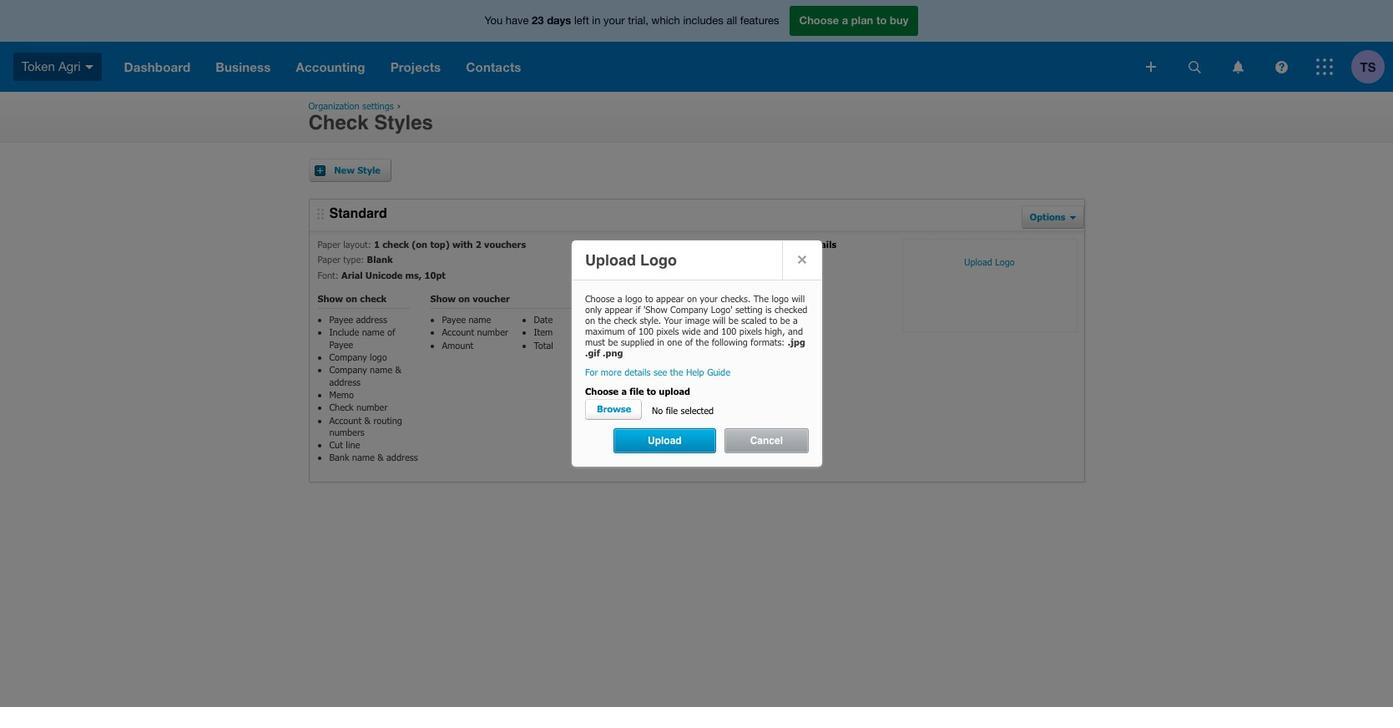 Task type: describe. For each thing, give the bounding box(es) containing it.
(on
[[412, 239, 428, 250]]

name down show on voucher
[[469, 314, 491, 325]]

name right include
[[362, 327, 385, 338]]

all
[[727, 14, 737, 27]]

bank account account number
[[442, 314, 680, 338]]

wide
[[682, 326, 701, 337]]

which
[[652, 14, 680, 27]]

.png
[[603, 347, 623, 358]]

organization settings link
[[309, 100, 394, 111]]

trial,
[[628, 14, 649, 27]]

0 vertical spatial &
[[395, 364, 402, 375]]

company inside choose a logo to appear on your checks. the logo will only appear if 'show company logo' setting is checked on the check style. your image will be scaled to be a maximum of 100 pixels wide and 100 pixels high, and must be supplied in one of the following formats:
[[671, 304, 708, 315]]

selected
[[681, 405, 714, 416]]

you have 23 days left in your trial, which includes all features
[[485, 14, 780, 27]]

company inside company details token agri
[[760, 239, 803, 250]]

description
[[626, 327, 671, 338]]

account inside the payee address include name of payee company logo company name & address memo check number account & routing numbers cut line bank name & address
[[329, 415, 362, 426]]

styles
[[374, 111, 433, 134]]

name up routing
[[370, 364, 393, 375]]

image
[[685, 315, 710, 326]]

routing
[[374, 415, 402, 426]]

following
[[712, 337, 748, 347]]

payee for payee address include name of payee company logo company name & address memo check number account & routing numbers cut line bank name & address
[[329, 314, 353, 325]]

1 vertical spatial check
[[626, 340, 650, 351]]

svg image inside token agri popup button
[[85, 65, 93, 69]]

company down include
[[329, 352, 367, 362]]

2
[[476, 239, 482, 250]]

have
[[506, 14, 529, 27]]

1 horizontal spatial logo
[[625, 293, 643, 304]]

show for show on check
[[318, 293, 343, 304]]

vouchers
[[484, 239, 526, 250]]

0 horizontal spatial svg image
[[1233, 61, 1244, 73]]

›
[[397, 100, 401, 111]]

token agri
[[22, 59, 81, 73]]

bank inside the payee address include name of payee company logo company name & address memo check number account & routing numbers cut line bank name & address
[[329, 452, 349, 463]]

left
[[574, 14, 589, 27]]

on up payee name
[[459, 293, 470, 304]]

account
[[649, 314, 680, 325]]

token inside popup button
[[22, 59, 55, 73]]

2 horizontal spatial the
[[696, 337, 709, 347]]

guide
[[707, 367, 731, 377]]

checks.
[[721, 293, 751, 304]]

details inside for more details see the help guide choose a file to upload no file selected
[[625, 367, 651, 377]]

you
[[485, 14, 503, 27]]

.jpg .gif .png
[[585, 337, 806, 358]]

high,
[[765, 326, 785, 337]]

unicode
[[366, 269, 403, 280]]

2 paper from the top
[[318, 254, 341, 265]]

formats:
[[751, 337, 785, 347]]

a left the if
[[618, 293, 623, 304]]

0 vertical spatial will
[[792, 293, 805, 304]]

2 horizontal spatial svg image
[[1189, 61, 1201, 73]]

0 horizontal spatial be
[[608, 337, 618, 347]]

payee down include
[[329, 339, 353, 350]]

style.
[[640, 315, 661, 326]]

blank
[[367, 254, 393, 265]]

new
[[334, 165, 355, 175]]

include
[[329, 327, 359, 338]]

memo
[[329, 389, 354, 400]]

if
[[636, 304, 641, 315]]

1
[[374, 239, 380, 250]]

organization
[[309, 100, 360, 111]]

numbers
[[329, 427, 365, 437]]

details inside company details token agri
[[806, 239, 837, 250]]

show on voucher
[[430, 293, 510, 304]]

logo inside the payee address include name of payee company logo company name & address memo check number account & routing numbers cut line bank name & address
[[370, 352, 387, 362]]

font:
[[318, 269, 339, 280]]

on up 'image'
[[687, 293, 697, 304]]

0 horizontal spatial file
[[630, 386, 644, 397]]

1 horizontal spatial file
[[666, 405, 678, 416]]

total
[[534, 340, 553, 351]]

choose inside for more details see the help guide choose a file to upload no file selected
[[585, 386, 619, 397]]

check inside organization settings › check styles
[[309, 111, 369, 134]]

for more details see the help guide choose a file to upload no file selected
[[585, 367, 731, 416]]

ts
[[1361, 59, 1377, 74]]

0 horizontal spatial &
[[365, 415, 371, 426]]

ms,
[[406, 269, 422, 280]]

0 horizontal spatial upload
[[585, 251, 636, 269]]

amount
[[442, 340, 474, 351]]

2 horizontal spatial svg image
[[1317, 58, 1334, 75]]

cancel
[[750, 435, 783, 447]]

choose for choose a plan to buy
[[800, 14, 839, 27]]

only
[[585, 304, 602, 315]]

2 vertical spatial address
[[387, 452, 418, 463]]

ts banner
[[0, 0, 1394, 92]]

includes
[[683, 14, 724, 27]]

1 and from the left
[[704, 326, 719, 337]]

10pt
[[425, 269, 446, 280]]

2 horizontal spatial upload
[[965, 256, 993, 267]]

one
[[667, 337, 682, 347]]

company details token agri
[[760, 239, 837, 262]]

agri inside popup button
[[58, 59, 81, 73]]

0 horizontal spatial logo
[[640, 251, 677, 269]]

ts button
[[1352, 42, 1394, 92]]

date
[[534, 314, 553, 325]]

for more details see the help guide link
[[585, 367, 731, 377]]

company up the memo
[[329, 364, 367, 375]]

line
[[346, 439, 360, 450]]

to inside ts banner
[[877, 14, 887, 27]]

supplied
[[621, 337, 655, 347]]

1 horizontal spatial of
[[628, 326, 636, 337]]

buy
[[890, 14, 909, 27]]

options
[[1030, 211, 1066, 222]]

2 horizontal spatial be
[[781, 315, 791, 326]]

scaled
[[742, 315, 767, 326]]

see
[[654, 367, 668, 377]]

type:
[[343, 254, 364, 265]]

on down arial
[[346, 293, 358, 304]]

show on check
[[318, 293, 387, 304]]

arial
[[342, 269, 363, 280]]

1 horizontal spatial appear
[[656, 293, 684, 304]]



Task type: locate. For each thing, give the bounding box(es) containing it.
0 horizontal spatial account
[[329, 415, 362, 426]]

bank up description
[[626, 314, 646, 325]]

0 horizontal spatial in
[[592, 14, 601, 27]]

payee up amount on the left of the page
[[442, 314, 466, 325]]

be left scaled
[[729, 315, 739, 326]]

logo up routing
[[370, 352, 387, 362]]

0 horizontal spatial and
[[704, 326, 719, 337]]

will
[[792, 293, 805, 304], [713, 315, 726, 326]]

0 horizontal spatial upload logo
[[585, 251, 677, 269]]

0 vertical spatial address
[[356, 314, 387, 325]]

0 horizontal spatial of
[[388, 327, 395, 338]]

1 vertical spatial &
[[365, 415, 371, 426]]

file right no
[[666, 405, 678, 416]]

upload
[[585, 251, 636, 269], [965, 256, 993, 267], [648, 435, 682, 447]]

choose inside ts banner
[[800, 14, 839, 27]]

1 horizontal spatial be
[[729, 315, 739, 326]]

bank
[[626, 314, 646, 325], [329, 452, 349, 463]]

check inside the payee address include name of payee company logo company name & address memo check number account & routing numbers cut line bank name & address
[[329, 402, 354, 413]]

0 vertical spatial your
[[604, 14, 625, 27]]

your for to
[[700, 293, 718, 304]]

must
[[585, 337, 605, 347]]

1 horizontal spatial &
[[378, 452, 384, 463]]

company
[[760, 239, 803, 250], [671, 304, 708, 315], [329, 352, 367, 362], [329, 364, 367, 375]]

0 vertical spatial in
[[592, 14, 601, 27]]

1 vertical spatial address
[[329, 376, 361, 387]]

with
[[452, 239, 473, 250]]

your inside choose a logo to appear on your checks. the logo will only appear if 'show company logo' setting is checked on the check style. your image will be scaled to be a maximum of 100 pixels wide and 100 pixels high, and must be supplied in one of the following formats:
[[700, 293, 718, 304]]

company up the
[[760, 239, 803, 250]]

appear left the if
[[605, 304, 633, 315]]

days
[[547, 14, 571, 27]]

style
[[358, 165, 381, 175]]

paper left layout:
[[318, 239, 341, 250]]

1 vertical spatial in
[[657, 337, 665, 347]]

2 horizontal spatial number
[[653, 340, 684, 351]]

features
[[740, 14, 780, 27]]

number down payee name
[[477, 327, 508, 338]]

choose up maximum
[[585, 293, 615, 304]]

0 horizontal spatial agri
[[58, 59, 81, 73]]

address
[[356, 314, 387, 325], [329, 376, 361, 387], [387, 452, 418, 463]]

2 horizontal spatial of
[[685, 337, 693, 347]]

maximum
[[585, 326, 625, 337]]

upload
[[659, 386, 691, 397]]

1 horizontal spatial 100
[[722, 326, 737, 337]]

check right 1
[[383, 239, 409, 250]]

new style
[[334, 165, 381, 175]]

1 vertical spatial paper
[[318, 254, 341, 265]]

and right wide
[[704, 326, 719, 337]]

pixels
[[657, 326, 679, 337], [740, 326, 762, 337]]

1 horizontal spatial will
[[792, 293, 805, 304]]

token agri button
[[0, 42, 112, 92]]

0 horizontal spatial your
[[604, 14, 625, 27]]

1 pixels from the left
[[657, 326, 679, 337]]

of right "one"
[[685, 337, 693, 347]]

settings
[[362, 100, 394, 111]]

the inside for more details see the help guide choose a file to upload no file selected
[[670, 367, 683, 377]]

be
[[729, 315, 739, 326], [781, 315, 791, 326], [608, 337, 618, 347]]

address down routing
[[387, 452, 418, 463]]

help
[[686, 367, 705, 377]]

1 vertical spatial the
[[696, 337, 709, 347]]

top)
[[430, 239, 450, 250]]

agri
[[58, 59, 81, 73], [787, 251, 803, 262]]

the
[[754, 293, 769, 304]]

0 horizontal spatial bank
[[329, 452, 349, 463]]

your up 'image'
[[700, 293, 718, 304]]

0 horizontal spatial show
[[318, 293, 343, 304]]

logo'
[[711, 304, 733, 315]]

0 vertical spatial paper
[[318, 239, 341, 250]]

show down font: at the left
[[318, 293, 343, 304]]

1 horizontal spatial pixels
[[740, 326, 762, 337]]

no
[[652, 405, 663, 416]]

0 vertical spatial bank
[[626, 314, 646, 325]]

appear up account on the left top of page
[[656, 293, 684, 304]]

0 vertical spatial number
[[477, 327, 508, 338]]

1 horizontal spatial token
[[760, 251, 784, 262]]

show for show on voucher
[[430, 293, 456, 304]]

1 horizontal spatial the
[[670, 367, 683, 377]]

0 vertical spatial check
[[383, 239, 409, 250]]

choose for choose a logo to appear on your checks. the logo will only appear if 'show company logo' setting is checked on the check style. your image will be scaled to be a maximum of 100 pixels wide and 100 pixels high, and must be supplied in one of the following formats:
[[585, 293, 615, 304]]

to inside for more details see the help guide choose a file to upload no file selected
[[647, 386, 656, 397]]

is
[[766, 304, 772, 315]]

payee name
[[442, 314, 491, 325]]

'show
[[644, 304, 668, 315]]

100 down "logo'"
[[722, 326, 737, 337]]

account up amount on the left of the page
[[442, 327, 474, 338]]

1 vertical spatial file
[[666, 405, 678, 416]]

check up new
[[309, 111, 369, 134]]

0 vertical spatial check
[[309, 111, 369, 134]]

to right the if
[[645, 293, 654, 304]]

0 horizontal spatial svg image
[[85, 65, 93, 69]]

choose inside choose a logo to appear on your checks. the logo will only appear if 'show company logo' setting is checked on the check style. your image will be scaled to be a maximum of 100 pixels wide and 100 pixels high, and must be supplied in one of the following formats:
[[585, 293, 615, 304]]

paper layout: 1 check (on top) with 2 vouchers paper type: blank font: arial unicode ms, 10pt
[[318, 239, 526, 280]]

more
[[601, 367, 622, 377]]

of right include
[[388, 327, 395, 338]]

a down more
[[622, 386, 627, 397]]

1 vertical spatial your
[[700, 293, 718, 304]]

your for days
[[604, 14, 625, 27]]

1 horizontal spatial number
[[477, 327, 508, 338]]

upload logo link
[[902, 239, 1078, 332]]

number inside bank account account number
[[477, 327, 508, 338]]

logo right the
[[772, 293, 789, 304]]

number inside the payee address include name of payee company logo company name & address memo check number account & routing numbers cut line bank name & address
[[357, 402, 388, 413]]

0 horizontal spatial will
[[713, 315, 726, 326]]

1 vertical spatial details
[[625, 367, 651, 377]]

2 vertical spatial number
[[357, 402, 388, 413]]

show down the 10pt
[[430, 293, 456, 304]]

a inside for more details see the help guide choose a file to upload no file selected
[[622, 386, 627, 397]]

1 horizontal spatial svg image
[[1276, 61, 1288, 73]]

1 vertical spatial agri
[[787, 251, 803, 262]]

0 horizontal spatial pixels
[[657, 326, 679, 337]]

2 100 from the left
[[722, 326, 737, 337]]

a up '.jpg'
[[793, 315, 798, 326]]

address up the memo
[[329, 376, 361, 387]]

check inside choose a logo to appear on your checks. the logo will only appear if 'show company logo' setting is checked on the check style. your image will be scaled to be a maximum of 100 pixels wide and 100 pixels high, and must be supplied in one of the following formats:
[[614, 315, 637, 326]]

details up checked
[[806, 239, 837, 250]]

0 vertical spatial details
[[806, 239, 837, 250]]

svg image
[[1189, 61, 1201, 73], [1147, 62, 1157, 72], [85, 65, 93, 69]]

details left see
[[625, 367, 651, 377]]

check down the memo
[[329, 402, 354, 413]]

be right "is"
[[781, 315, 791, 326]]

0 horizontal spatial 100
[[639, 326, 654, 337]]

standard
[[329, 206, 387, 221]]

0 horizontal spatial appear
[[605, 304, 633, 315]]

1 horizontal spatial svg image
[[1147, 62, 1157, 72]]

number up routing
[[357, 402, 388, 413]]

of
[[628, 326, 636, 337], [388, 327, 395, 338], [685, 337, 693, 347]]

upload link
[[620, 429, 715, 453]]

100 up check number
[[639, 326, 654, 337]]

& left routing
[[365, 415, 371, 426]]

2 horizontal spatial logo
[[772, 293, 789, 304]]

1 paper from the top
[[318, 239, 341, 250]]

a
[[842, 14, 849, 27], [618, 293, 623, 304], [793, 315, 798, 326], [622, 386, 627, 397]]

your
[[664, 315, 683, 326]]

logo
[[625, 293, 643, 304], [772, 293, 789, 304], [370, 352, 387, 362]]

.gif
[[585, 347, 600, 358]]

on up must
[[585, 315, 595, 326]]

1 horizontal spatial show
[[430, 293, 456, 304]]

1 100 from the left
[[639, 326, 654, 337]]

& up routing
[[395, 364, 402, 375]]

1 vertical spatial bank
[[329, 452, 349, 463]]

2 pixels from the left
[[740, 326, 762, 337]]

1 vertical spatial check
[[360, 293, 387, 304]]

0 vertical spatial agri
[[58, 59, 81, 73]]

will right "is"
[[792, 293, 805, 304]]

cut
[[329, 439, 343, 450]]

file down for more details see the help guide link
[[630, 386, 644, 397]]

23
[[532, 14, 544, 27]]

organization settings › check styles
[[309, 100, 433, 134]]

voucher
[[473, 293, 510, 304]]

2 horizontal spatial &
[[395, 364, 402, 375]]

name down line
[[352, 452, 375, 463]]

0 horizontal spatial details
[[625, 367, 651, 377]]

choose down more
[[585, 386, 619, 397]]

1 vertical spatial token
[[760, 251, 784, 262]]

check down unicode
[[360, 293, 387, 304]]

the
[[598, 315, 611, 326], [696, 337, 709, 347], [670, 367, 683, 377]]

to left the buy on the top right
[[877, 14, 887, 27]]

and right the high,
[[788, 326, 803, 337]]

setting
[[736, 304, 763, 315]]

1 horizontal spatial logo
[[996, 256, 1015, 267]]

2 vertical spatial &
[[378, 452, 384, 463]]

1 vertical spatial choose
[[585, 293, 615, 304]]

in inside you have 23 days left in your trial, which includes all features
[[592, 14, 601, 27]]

0 vertical spatial the
[[598, 315, 611, 326]]

in
[[592, 14, 601, 27], [657, 337, 665, 347]]

.jpg
[[788, 337, 806, 347]]

check down description
[[626, 340, 650, 351]]

the up must
[[598, 315, 611, 326]]

will right 'image'
[[713, 315, 726, 326]]

company up wide
[[671, 304, 708, 315]]

account inside bank account account number
[[442, 327, 474, 338]]

2 vertical spatial choose
[[585, 386, 619, 397]]

1 horizontal spatial account
[[442, 327, 474, 338]]

item
[[534, 327, 553, 338]]

0 horizontal spatial number
[[357, 402, 388, 413]]

pixels down account on the left top of page
[[657, 326, 679, 337]]

logo
[[640, 251, 677, 269], [996, 256, 1015, 267]]

1 horizontal spatial upload logo
[[965, 256, 1015, 267]]

payee up include
[[329, 314, 353, 325]]

your left trial, on the left top
[[604, 14, 625, 27]]

new style link
[[309, 159, 391, 182]]

logo left ''show'
[[625, 293, 643, 304]]

2 and from the left
[[788, 326, 803, 337]]

check inside paper layout: 1 check (on top) with 2 vouchers paper type: blank font: arial unicode ms, 10pt
[[383, 239, 409, 250]]

1 show from the left
[[318, 293, 343, 304]]

of left style.
[[628, 326, 636, 337]]

svg image
[[1317, 58, 1334, 75], [1233, 61, 1244, 73], [1276, 61, 1288, 73]]

plan
[[852, 14, 874, 27]]

payee
[[329, 314, 353, 325], [442, 314, 466, 325], [329, 339, 353, 350]]

check number
[[626, 340, 684, 351]]

of inside the payee address include name of payee company logo company name & address memo check number account & routing numbers cut line bank name & address
[[388, 327, 395, 338]]

1 vertical spatial will
[[713, 315, 726, 326]]

file
[[630, 386, 644, 397], [666, 405, 678, 416]]

0 horizontal spatial logo
[[370, 352, 387, 362]]

check
[[309, 111, 369, 134], [626, 340, 650, 351], [329, 402, 354, 413]]

choose a logo to appear on your checks. the logo will only appear if 'show company logo' setting is checked on the check style. your image will be scaled to be a maximum of 100 pixels wide and 100 pixels high, and must be supplied in one of the following formats:
[[585, 293, 808, 347]]

number down description
[[653, 340, 684, 351]]

account up numbers at the bottom left of the page
[[329, 415, 362, 426]]

paper up font: at the left
[[318, 254, 341, 265]]

choose left plan
[[800, 14, 839, 27]]

to up no
[[647, 386, 656, 397]]

in inside choose a logo to appear on your checks. the logo will only appear if 'show company logo' setting is checked on the check style. your image will be scaled to be a maximum of 100 pixels wide and 100 pixels high, and must be supplied in one of the following formats:
[[657, 337, 665, 347]]

& down routing
[[378, 452, 384, 463]]

agri inside company details token agri
[[787, 251, 803, 262]]

1 horizontal spatial and
[[788, 326, 803, 337]]

2 vertical spatial check
[[614, 315, 637, 326]]

2 vertical spatial check
[[329, 402, 354, 413]]

2 show from the left
[[430, 293, 456, 304]]

1 horizontal spatial bank
[[626, 314, 646, 325]]

1 horizontal spatial upload
[[648, 435, 682, 447]]

and
[[704, 326, 719, 337], [788, 326, 803, 337]]

be right must
[[608, 337, 618, 347]]

bank inside bank account account number
[[626, 314, 646, 325]]

for
[[585, 367, 598, 377]]

1 horizontal spatial agri
[[787, 251, 803, 262]]

0 vertical spatial account
[[442, 327, 474, 338]]

0 vertical spatial token
[[22, 59, 55, 73]]

your inside you have 23 days left in your trial, which includes all features
[[604, 14, 625, 27]]

to right scaled
[[770, 315, 778, 326]]

choose
[[800, 14, 839, 27], [585, 293, 615, 304], [585, 386, 619, 397]]

description amount
[[442, 327, 671, 351]]

payee for payee name
[[442, 314, 466, 325]]

0 vertical spatial file
[[630, 386, 644, 397]]

the down 'image'
[[696, 337, 709, 347]]

0 horizontal spatial token
[[22, 59, 55, 73]]

1 horizontal spatial in
[[657, 337, 665, 347]]

the right see
[[670, 367, 683, 377]]

1 horizontal spatial details
[[806, 239, 837, 250]]

0 vertical spatial choose
[[800, 14, 839, 27]]

choose a plan to buy
[[800, 14, 909, 27]]

2 vertical spatial the
[[670, 367, 683, 377]]

cancel link
[[731, 429, 808, 453]]

in left "one"
[[657, 337, 665, 347]]

check up the supplied
[[614, 315, 637, 326]]

account
[[442, 327, 474, 338], [329, 415, 362, 426]]

a inside ts banner
[[842, 14, 849, 27]]

in right 'left'
[[592, 14, 601, 27]]

a left plan
[[842, 14, 849, 27]]

1 vertical spatial number
[[653, 340, 684, 351]]

1 horizontal spatial your
[[700, 293, 718, 304]]

bank down cut
[[329, 452, 349, 463]]

address down show on check
[[356, 314, 387, 325]]

1 vertical spatial account
[[329, 415, 362, 426]]

checked
[[775, 304, 808, 315]]

token inside company details token agri
[[760, 251, 784, 262]]

pixels down the 'setting'
[[740, 326, 762, 337]]

0 horizontal spatial the
[[598, 315, 611, 326]]



Task type: vqa. For each thing, say whether or not it's contained in the screenshot.
1st and from left
yes



